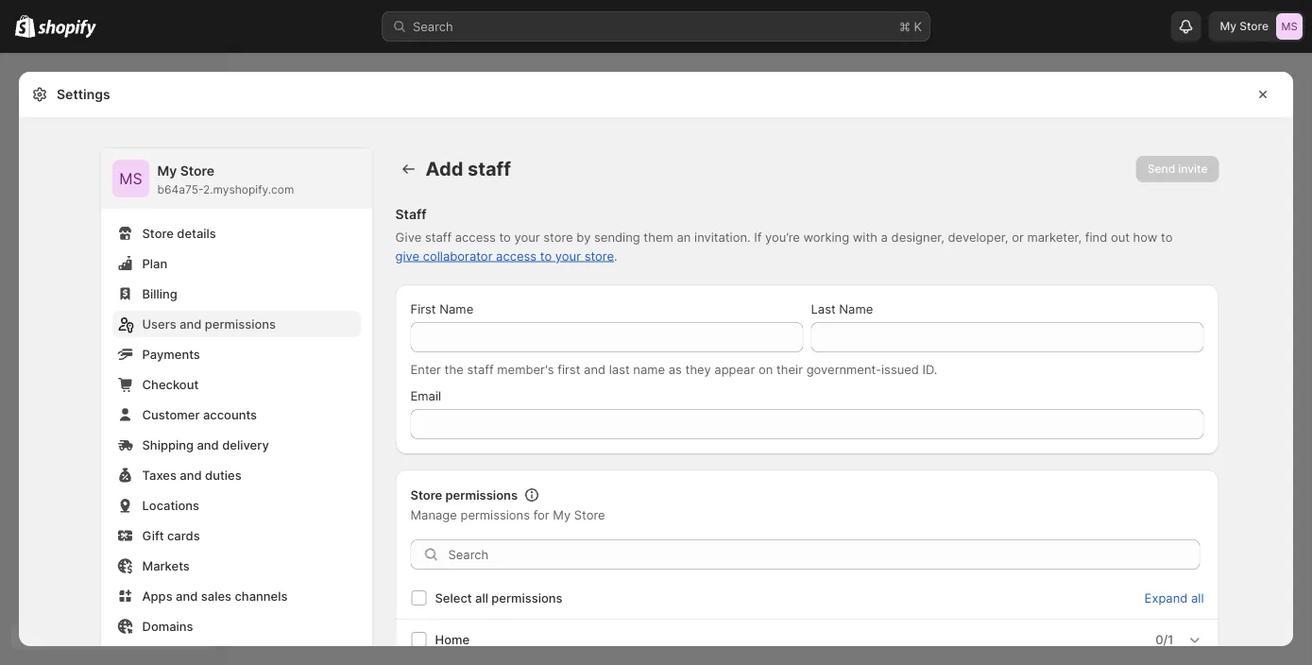 Task type: locate. For each thing, give the bounding box(es) containing it.
gift
[[142, 528, 164, 543]]

0 horizontal spatial all
[[475, 591, 489, 605]]

store down by
[[585, 249, 614, 263]]

and inside taxes and duties link
[[180, 468, 202, 483]]

name for last name
[[840, 302, 874, 316]]

0 vertical spatial staff
[[468, 157, 511, 181]]

by
[[577, 230, 591, 244]]

your down by
[[556, 249, 581, 263]]

staff for staff
[[425, 230, 452, 244]]

dialog
[[1302, 72, 1313, 647]]

1 horizontal spatial my
[[553, 508, 571, 522]]

0 horizontal spatial my
[[157, 163, 177, 179]]

permissions inside shop settings menu element
[[205, 317, 276, 331]]

to right 'how'
[[1162, 230, 1173, 244]]

all right select
[[475, 591, 489, 605]]

1 vertical spatial my store image
[[112, 160, 150, 198]]

all inside dropdown button
[[1192, 591, 1205, 605]]

and inside shipping and delivery link
[[197, 438, 219, 452]]

the
[[445, 362, 464, 377]]

markets link
[[112, 553, 362, 579]]

member's
[[497, 362, 554, 377]]

staff inside staff give staff access to your store by sending them an invitation. if you're working with a designer, developer, or marketer, find out how to give collaborator access to your store .
[[425, 230, 452, 244]]

my for my store b64a75-2.myshopify.com
[[157, 163, 177, 179]]

apps and sales channels link
[[112, 583, 362, 610]]

all
[[475, 591, 489, 605], [1192, 591, 1205, 605]]

expand all button
[[1134, 578, 1216, 618]]

0 horizontal spatial my store image
[[112, 160, 150, 198]]

developer,
[[949, 230, 1009, 244]]

0 horizontal spatial access
[[455, 230, 496, 244]]

access right collaborator at the top of the page
[[496, 249, 537, 263]]

1 vertical spatial access
[[496, 249, 537, 263]]

2 name from the left
[[840, 302, 874, 316]]

access
[[455, 230, 496, 244], [496, 249, 537, 263]]

locations
[[142, 498, 200, 513]]

1 vertical spatial staff
[[425, 230, 452, 244]]

my inside my store b64a75-2.myshopify.com
[[157, 163, 177, 179]]

shopify image
[[38, 19, 97, 38]]

a
[[881, 230, 888, 244]]

access up collaborator at the top of the page
[[455, 230, 496, 244]]

accounts
[[203, 407, 257, 422]]

⌘
[[900, 19, 911, 34]]

domains link
[[112, 613, 362, 640]]

collaborator
[[423, 249, 493, 263]]

permissions
[[205, 317, 276, 331], [446, 488, 518, 502], [461, 508, 530, 522], [492, 591, 563, 605]]

taxes and duties link
[[112, 462, 362, 489]]

and for delivery
[[197, 438, 219, 452]]

1 vertical spatial your
[[556, 249, 581, 263]]

0 vertical spatial access
[[455, 230, 496, 244]]

0 vertical spatial my
[[1221, 19, 1237, 33]]

first
[[558, 362, 581, 377]]

payments
[[142, 347, 200, 362]]

checkout
[[142, 377, 199, 392]]

apps and sales channels
[[142, 589, 288, 604]]

my store image left b64a75-
[[112, 160, 150, 198]]

billing
[[142, 286, 177, 301]]

1 vertical spatial store
[[585, 249, 614, 263]]

store
[[544, 230, 573, 244], [585, 249, 614, 263]]

staff up collaborator at the top of the page
[[425, 230, 452, 244]]

details
[[177, 226, 216, 241]]

First Name text field
[[411, 322, 804, 353]]

taxes and duties
[[142, 468, 242, 483]]

to up give collaborator access to your store link
[[499, 230, 511, 244]]

gift cards link
[[112, 523, 362, 549]]

id.
[[923, 362, 938, 377]]

0 horizontal spatial name
[[440, 302, 474, 316]]

staff
[[468, 157, 511, 181], [425, 230, 452, 244], [467, 362, 494, 377]]

cards
[[167, 528, 200, 543]]

and inside users and permissions link
[[180, 317, 202, 331]]

2 vertical spatial staff
[[467, 362, 494, 377]]

your
[[515, 230, 540, 244], [556, 249, 581, 263]]

Email email field
[[411, 409, 1205, 440]]

and right the apps in the left bottom of the page
[[176, 589, 198, 604]]

and down customer accounts
[[197, 438, 219, 452]]

name
[[634, 362, 666, 377]]

0 vertical spatial my store image
[[1277, 13, 1303, 40]]

all for expand
[[1192, 591, 1205, 605]]

my store image inside shop settings menu element
[[112, 160, 150, 198]]

permissions right select
[[492, 591, 563, 605]]

apps
[[142, 589, 173, 604]]

store left by
[[544, 230, 573, 244]]

users and permissions
[[142, 317, 276, 331]]

store permissions
[[411, 488, 518, 502]]

and right users
[[180, 317, 202, 331]]

2 all from the left
[[1192, 591, 1205, 605]]

staff
[[396, 207, 427, 223]]

staff right the the
[[467, 362, 494, 377]]

2 horizontal spatial my
[[1221, 19, 1237, 33]]

1 horizontal spatial all
[[1192, 591, 1205, 605]]

store details link
[[112, 220, 362, 247]]

and left last
[[584, 362, 606, 377]]

delivery
[[222, 438, 269, 452]]

name right last
[[840, 302, 874, 316]]

shipping and delivery
[[142, 438, 269, 452]]

add staff
[[426, 157, 511, 181]]

select
[[435, 591, 472, 605]]

give
[[396, 230, 422, 244]]

email
[[411, 388, 441, 403]]

1 horizontal spatial name
[[840, 302, 874, 316]]

1 horizontal spatial to
[[540, 249, 552, 263]]

0 horizontal spatial your
[[515, 230, 540, 244]]

name
[[440, 302, 474, 316], [840, 302, 874, 316]]

1 horizontal spatial store
[[585, 249, 614, 263]]

2.myshopify.com
[[203, 183, 294, 197]]

0 horizontal spatial store
[[544, 230, 573, 244]]

markets
[[142, 559, 190, 573]]

my store image
[[1277, 13, 1303, 40], [112, 160, 150, 198]]

an
[[677, 230, 691, 244]]

last
[[609, 362, 630, 377]]

shop settings menu element
[[101, 148, 373, 665]]

and for permissions
[[180, 317, 202, 331]]

name for first name
[[440, 302, 474, 316]]

my store image right my store at the right of the page
[[1277, 13, 1303, 40]]

Last Name text field
[[811, 322, 1205, 353]]

they
[[686, 362, 711, 377]]

permissions down billing link
[[205, 317, 276, 331]]

my store b64a75-2.myshopify.com
[[157, 163, 294, 197]]

store
[[1240, 19, 1269, 33], [180, 163, 215, 179], [142, 226, 174, 241], [411, 488, 443, 502], [574, 508, 606, 522]]

their
[[777, 362, 803, 377]]

and right taxes
[[180, 468, 202, 483]]

all for select
[[475, 591, 489, 605]]

1 name from the left
[[440, 302, 474, 316]]

if
[[755, 230, 762, 244]]

store details
[[142, 226, 216, 241]]

permissions up manage permissions for my store
[[446, 488, 518, 502]]

k
[[914, 19, 923, 34]]

your up give collaborator access to your store link
[[515, 230, 540, 244]]

1 vertical spatial my
[[157, 163, 177, 179]]

duties
[[205, 468, 242, 483]]

name right 'first'
[[440, 302, 474, 316]]

gift cards
[[142, 528, 200, 543]]

add
[[426, 157, 463, 181]]

and inside apps and sales channels link
[[176, 589, 198, 604]]

1 all from the left
[[475, 591, 489, 605]]

taxes
[[142, 468, 177, 483]]

designer,
[[892, 230, 945, 244]]

to left .
[[540, 249, 552, 263]]

all right expand at the right of page
[[1192, 591, 1205, 605]]

staff right add
[[468, 157, 511, 181]]

.
[[614, 249, 618, 263]]

them
[[644, 230, 674, 244]]



Task type: describe. For each thing, give the bounding box(es) containing it.
1 horizontal spatial your
[[556, 249, 581, 263]]

domains
[[142, 619, 193, 634]]

2 vertical spatial my
[[553, 508, 571, 522]]

billing link
[[112, 281, 362, 307]]

payments link
[[112, 341, 362, 368]]

sending
[[595, 230, 641, 244]]

settings
[[57, 86, 110, 103]]

shipping and delivery link
[[112, 432, 362, 458]]

or
[[1012, 230, 1024, 244]]

marketer,
[[1028, 230, 1082, 244]]

settings dialog
[[19, 72, 1294, 665]]

my store
[[1221, 19, 1269, 33]]

on
[[759, 362, 773, 377]]

permissions down store permissions
[[461, 508, 530, 522]]

manage
[[411, 508, 457, 522]]

1 horizontal spatial my store image
[[1277, 13, 1303, 40]]

store inside my store b64a75-2.myshopify.com
[[180, 163, 215, 179]]

last
[[811, 302, 836, 316]]

customer
[[142, 407, 200, 422]]

staff for enter
[[467, 362, 494, 377]]

invitation.
[[695, 230, 751, 244]]

and for sales
[[176, 589, 198, 604]]

last name
[[811, 302, 874, 316]]

shopify image
[[15, 15, 35, 38]]

you're
[[766, 230, 800, 244]]

appear
[[715, 362, 755, 377]]

as
[[669, 362, 682, 377]]

select all permissions
[[435, 591, 563, 605]]

plan link
[[112, 250, 362, 277]]

how
[[1134, 230, 1158, 244]]

for
[[534, 508, 550, 522]]

and for duties
[[180, 468, 202, 483]]

first
[[411, 302, 436, 316]]

enter
[[411, 362, 441, 377]]

out
[[1111, 230, 1130, 244]]

manage permissions for my store
[[411, 508, 606, 522]]

expand all
[[1145, 591, 1205, 605]]

⌘ k
[[900, 19, 923, 34]]

users and permissions link
[[112, 311, 362, 337]]

expand
[[1145, 591, 1188, 605]]

give collaborator access to your store link
[[396, 249, 614, 263]]

issued
[[882, 362, 920, 377]]

checkout link
[[112, 371, 362, 398]]

0 vertical spatial your
[[515, 230, 540, 244]]

find
[[1086, 230, 1108, 244]]

enter the staff member's first and last name as they appear on their government-issued id.
[[411, 362, 938, 377]]

with
[[853, 230, 878, 244]]

ms button
[[112, 160, 150, 198]]

users
[[142, 317, 176, 331]]

0/1
[[1156, 632, 1174, 647]]

b64a75-
[[157, 183, 203, 197]]

staff give staff access to your store by sending them an invitation. if you're working with a designer, developer, or marketer, find out how to give collaborator access to your store .
[[396, 207, 1173, 263]]

plan
[[142, 256, 168, 271]]

give
[[396, 249, 420, 263]]

sales
[[201, 589, 232, 604]]

search
[[413, 19, 453, 34]]

shipping
[[142, 438, 194, 452]]

0 horizontal spatial to
[[499, 230, 511, 244]]

locations link
[[112, 492, 362, 519]]

customer accounts
[[142, 407, 257, 422]]

working
[[804, 230, 850, 244]]

0 vertical spatial store
[[544, 230, 573, 244]]

2 horizontal spatial to
[[1162, 230, 1173, 244]]

first name
[[411, 302, 474, 316]]

1 horizontal spatial access
[[496, 249, 537, 263]]

home
[[435, 632, 470, 647]]

my for my store
[[1221, 19, 1237, 33]]

channels
[[235, 589, 288, 604]]

Search text field
[[448, 540, 1201, 570]]

government-
[[807, 362, 882, 377]]



